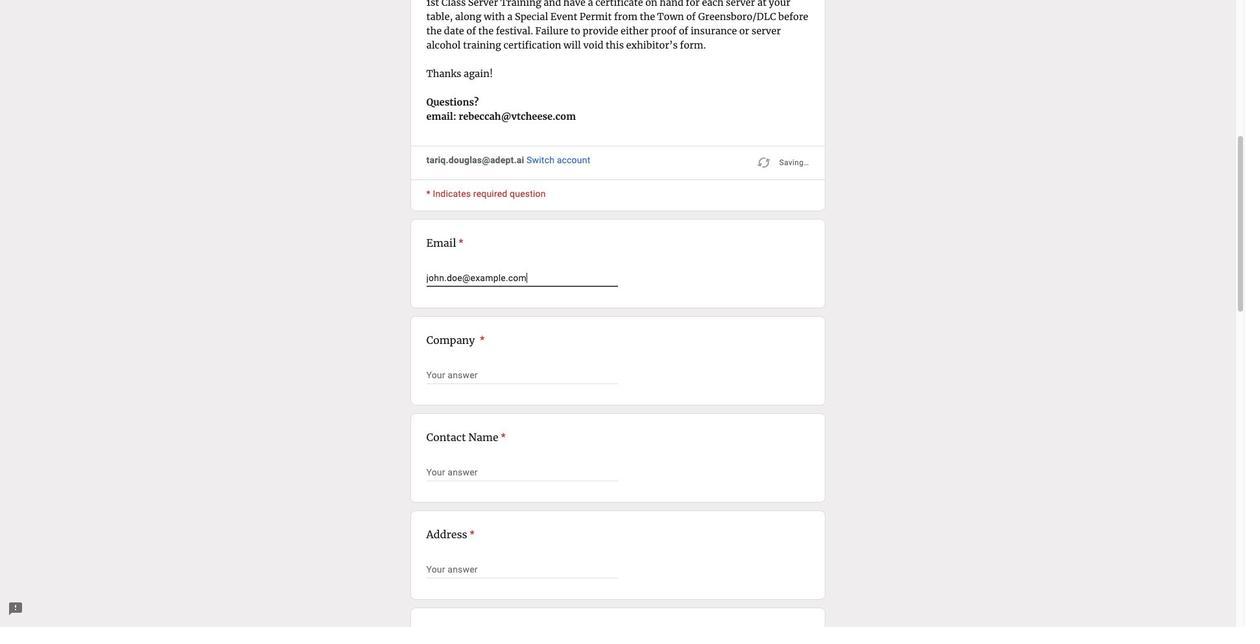 Task type: describe. For each thing, give the bounding box(es) containing it.
4 heading from the top
[[426, 527, 475, 543]]

report a problem to google image
[[8, 602, 23, 617]]

1 heading from the top
[[426, 235, 809, 251]]

Your email email field
[[426, 270, 618, 286]]

3 heading from the top
[[426, 430, 506, 446]]



Task type: vqa. For each thing, say whether or not it's contained in the screenshot.
MS
no



Task type: locate. For each thing, give the bounding box(es) containing it.
list item
[[410, 219, 825, 309]]

required question element
[[456, 235, 463, 251], [478, 333, 485, 348], [499, 430, 506, 446], [467, 527, 475, 543]]

2 heading from the top
[[426, 333, 485, 348]]

heading
[[426, 235, 809, 251], [426, 333, 485, 348], [426, 430, 506, 446], [426, 527, 475, 543]]

list
[[410, 219, 825, 628]]

None text field
[[426, 368, 618, 383], [426, 465, 618, 481], [426, 562, 618, 578], [426, 368, 618, 383], [426, 465, 618, 481], [426, 562, 618, 578]]

status
[[744, 154, 809, 172]]



